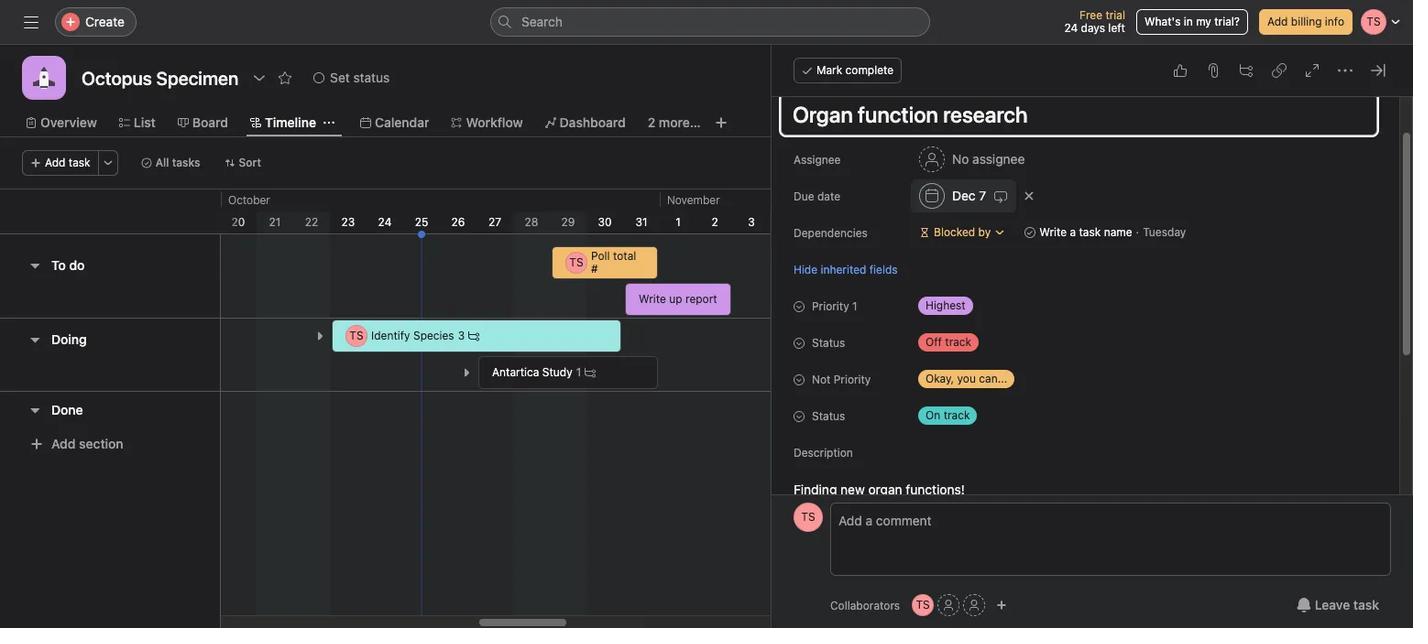 Task type: vqa. For each thing, say whether or not it's contained in the screenshot.
the Account
no



Task type: describe. For each thing, give the bounding box(es) containing it.
blocked
[[934, 225, 975, 239]]

dashboard
[[560, 115, 626, 130]]

to
[[51, 258, 66, 273]]

repeats image
[[994, 189, 1008, 203]]

do
[[69, 258, 85, 273]]

add subtask image
[[1239, 63, 1254, 78]]

november 1
[[667, 193, 720, 229]]

status
[[353, 70, 390, 85]]

section
[[79, 436, 123, 452]]

ts left identify
[[349, 329, 363, 343]]

write a task name
[[1039, 225, 1132, 239]]

write up report
[[639, 292, 717, 306]]

dec 7
[[952, 188, 986, 203]]

expand sidebar image
[[24, 15, 38, 29]]

free trial 24 days left
[[1064, 8, 1125, 35]]

show subtasks for task identify species image
[[314, 331, 325, 342]]

add task
[[45, 156, 90, 170]]

add billing info button
[[1259, 9, 1353, 35]]

okay, you can...
[[926, 372, 1007, 386]]

23
[[341, 215, 355, 229]]

done button
[[51, 394, 83, 427]]

what's
[[1145, 15, 1181, 28]]

clear due date image
[[1024, 191, 1035, 202]]

write for write up report
[[639, 292, 666, 306]]

timeline link
[[250, 113, 316, 133]]

workflow link
[[451, 113, 523, 133]]

species
[[413, 329, 454, 343]]

7
[[979, 188, 986, 203]]

no
[[952, 151, 969, 167]]

not priority
[[812, 373, 871, 387]]

hide inherited fields
[[794, 263, 898, 276]]

what's in my trial?
[[1145, 15, 1240, 28]]

blocked by button
[[911, 220, 1014, 246]]

close details image
[[1371, 63, 1386, 78]]

show subtasks for task antartica study image
[[461, 367, 472, 378]]

not
[[812, 373, 831, 387]]

can...
[[979, 372, 1007, 386]]

due
[[794, 190, 814, 203]]

31
[[635, 215, 647, 229]]

add tab image
[[714, 115, 728, 130]]

no assignee
[[952, 151, 1025, 167]]

mark complete
[[817, 63, 894, 77]]

overview link
[[26, 113, 97, 133]]

identify species
[[371, 329, 454, 343]]

billing
[[1291, 15, 1322, 28]]

task inside main content
[[1079, 225, 1101, 239]]

1 for priority 1
[[852, 300, 857, 313]]

inherited
[[821, 263, 866, 276]]

full screen image
[[1305, 63, 1320, 78]]

organ
[[868, 482, 902, 498]]

set status
[[330, 70, 390, 85]]

add for add section
[[51, 436, 76, 452]]

trial?
[[1214, 15, 1240, 28]]

track for on track
[[944, 409, 970, 422]]

overview
[[40, 115, 97, 130]]

add for add task
[[45, 156, 66, 170]]

1 vertical spatial ts button
[[912, 595, 934, 617]]

ts left #
[[569, 256, 583, 269]]

study
[[542, 366, 572, 379]]

0 horizontal spatial 24
[[378, 215, 392, 229]]

27
[[488, 215, 501, 229]]

finding
[[794, 482, 837, 498]]

october
[[228, 193, 270, 207]]

20
[[231, 215, 245, 229]]

off
[[926, 335, 942, 349]]

dependencies
[[794, 226, 868, 240]]

sort
[[239, 156, 261, 170]]

status for off track
[[812, 336, 845, 350]]

board link
[[178, 113, 228, 133]]

off track
[[926, 335, 971, 349]]

2 for 2 more…
[[648, 115, 655, 130]]

search button
[[490, 7, 930, 37]]

show options image
[[252, 71, 267, 85]]

add to starred image
[[278, 71, 293, 85]]

write for write a task name
[[1039, 225, 1067, 239]]

2 more… button
[[648, 113, 701, 133]]

main content containing no assignee
[[773, 38, 1377, 629]]

fields
[[869, 263, 898, 276]]

functions!
[[906, 482, 965, 498]]

on
[[926, 409, 940, 422]]

search
[[521, 14, 563, 29]]

by
[[978, 225, 991, 239]]

left
[[1108, 21, 1125, 35]]

description
[[794, 446, 853, 460]]

a
[[1070, 225, 1076, 239]]

blocked by
[[934, 225, 991, 239]]

tuesday
[[1143, 225, 1186, 239]]

days
[[1081, 21, 1105, 35]]

30
[[598, 215, 612, 229]]

info
[[1325, 15, 1344, 28]]



Task type: locate. For each thing, give the bounding box(es) containing it.
track inside dropdown button
[[944, 409, 970, 422]]

off track button
[[911, 330, 1021, 356]]

1 vertical spatial status
[[812, 410, 845, 423]]

22
[[305, 215, 318, 229]]

None text field
[[77, 61, 243, 94]]

task inside button
[[1353, 597, 1379, 613]]

24 left days
[[1064, 21, 1078, 35]]

write inside organ function research dialog
[[1039, 225, 1067, 239]]

0 horizontal spatial task
[[69, 156, 90, 170]]

1 vertical spatial 24
[[378, 215, 392, 229]]

2 status from the top
[[812, 410, 845, 423]]

priority right 'not'
[[834, 373, 871, 387]]

add inside add billing info button
[[1267, 15, 1288, 28]]

add for add billing info
[[1267, 15, 1288, 28]]

in
[[1184, 15, 1193, 28]]

0 vertical spatial 1
[[676, 215, 681, 229]]

0 vertical spatial leftcount image
[[468, 331, 479, 342]]

25
[[415, 215, 428, 229]]

task for leave task
[[1353, 597, 1379, 613]]

search list box
[[490, 7, 930, 37]]

2 left more…
[[648, 115, 655, 130]]

2 horizontal spatial 1
[[852, 300, 857, 313]]

assignee
[[794, 153, 841, 167]]

more actions image
[[102, 158, 113, 169]]

ts button right collaborators
[[912, 595, 934, 617]]

1 horizontal spatial 2
[[711, 215, 718, 229]]

1 vertical spatial task
[[1079, 225, 1101, 239]]

add or remove collaborators image
[[996, 600, 1007, 611]]

2 horizontal spatial task
[[1353, 597, 1379, 613]]

add section button
[[22, 428, 131, 461]]

0 vertical spatial status
[[812, 336, 845, 350]]

track right the off
[[945, 335, 971, 349]]

collapse task list for the section to do image
[[27, 258, 42, 273]]

28
[[525, 215, 538, 229]]

0 horizontal spatial 1
[[576, 366, 581, 379]]

1 horizontal spatial 1
[[676, 215, 681, 229]]

report
[[685, 292, 717, 306]]

track inside "dropdown button"
[[945, 335, 971, 349]]

add section
[[51, 436, 123, 452]]

to do
[[51, 258, 85, 273]]

0 vertical spatial 24
[[1064, 21, 1078, 35]]

2 down november
[[711, 215, 718, 229]]

ts button
[[794, 503, 823, 532], [912, 595, 934, 617]]

highest button
[[911, 293, 1021, 319]]

1 status from the top
[[812, 336, 845, 350]]

calendar
[[375, 115, 429, 130]]

to do button
[[51, 249, 85, 282]]

doing button
[[51, 323, 87, 356]]

status up description on the right of page
[[812, 410, 845, 423]]

add left billing at the right top
[[1267, 15, 1288, 28]]

1 right study
[[576, 366, 581, 379]]

task right leave
[[1353, 597, 1379, 613]]

dec
[[952, 188, 976, 203]]

more actions for this task image
[[1338, 63, 1353, 78]]

tab actions image
[[323, 117, 334, 128]]

priority down the inherited
[[812, 300, 849, 313]]

antartica
[[492, 366, 539, 379]]

1 horizontal spatial task
[[1079, 225, 1101, 239]]

write left the a
[[1039, 225, 1067, 239]]

track
[[945, 335, 971, 349], [944, 409, 970, 422]]

complete
[[845, 63, 894, 77]]

0 vertical spatial track
[[945, 335, 971, 349]]

priority 1
[[812, 300, 857, 313]]

2 more…
[[648, 115, 701, 130]]

collapse task list for the section doing image
[[27, 333, 42, 347]]

task left more actions image
[[69, 156, 90, 170]]

done
[[51, 402, 83, 417]]

0 vertical spatial write
[[1039, 225, 1067, 239]]

Task Name text field
[[781, 93, 1377, 136]]

leave task button
[[1285, 589, 1391, 622]]

1 vertical spatial add
[[45, 156, 66, 170]]

workflow
[[466, 115, 523, 130]]

1 vertical spatial track
[[944, 409, 970, 422]]

november
[[667, 193, 720, 207]]

24 inside "free trial 24 days left"
[[1064, 21, 1078, 35]]

collapse task list for the section done image
[[27, 403, 42, 417]]

you
[[957, 372, 976, 386]]

0 likes. click to like this task image
[[1173, 63, 1188, 78]]

my
[[1196, 15, 1211, 28]]

identify
[[371, 329, 410, 343]]

task inside 'button'
[[69, 156, 90, 170]]

status down the priority 1
[[812, 336, 845, 350]]

assignee
[[972, 151, 1025, 167]]

0 horizontal spatial 2
[[648, 115, 655, 130]]

0 vertical spatial add
[[1267, 15, 1288, 28]]

1 horizontal spatial leftcount image
[[585, 367, 596, 378]]

ts button down finding
[[794, 503, 823, 532]]

all
[[155, 156, 169, 170]]

1 vertical spatial 3
[[458, 329, 465, 343]]

0 vertical spatial priority
[[812, 300, 849, 313]]

1 vertical spatial priority
[[834, 373, 871, 387]]

hide inherited fields button
[[794, 261, 898, 278]]

2
[[648, 115, 655, 130], [711, 215, 718, 229]]

all tasks
[[155, 156, 200, 170]]

organ function research dialog
[[772, 38, 1413, 629]]

main content
[[773, 38, 1377, 629]]

all tasks button
[[133, 150, 209, 176]]

hide
[[794, 263, 818, 276]]

0 horizontal spatial 3
[[458, 329, 465, 343]]

leftcount image for 1
[[585, 367, 596, 378]]

add down the overview link on the left of the page
[[45, 156, 66, 170]]

mark complete button
[[794, 58, 902, 83]]

1
[[676, 215, 681, 229], [852, 300, 857, 313], [576, 366, 581, 379]]

collaborators
[[830, 599, 900, 613]]

29
[[561, 215, 575, 229]]

okay,
[[926, 372, 954, 386]]

create
[[85, 14, 125, 29]]

1 vertical spatial 1
[[852, 300, 857, 313]]

leave
[[1315, 597, 1350, 613]]

2 vertical spatial add
[[51, 436, 76, 452]]

write left the up
[[639, 292, 666, 306]]

leftcount image
[[468, 331, 479, 342], [585, 367, 596, 378]]

ts down finding
[[801, 510, 815, 524]]

0 vertical spatial 3
[[748, 215, 755, 229]]

0 vertical spatial ts button
[[794, 503, 823, 532]]

task right the a
[[1079, 225, 1101, 239]]

finding new organ functions!
[[794, 482, 965, 498]]

tasks
[[172, 156, 200, 170]]

attachments: add a file to this task, organ function research image
[[1206, 63, 1221, 78]]

3 right 'november 1'
[[748, 215, 755, 229]]

add inside add section button
[[51, 436, 76, 452]]

1 vertical spatial write
[[639, 292, 666, 306]]

track right on
[[944, 409, 970, 422]]

leave task
[[1315, 597, 1379, 613]]

ts right collaborators
[[916, 598, 930, 612]]

1 vertical spatial leftcount image
[[585, 367, 596, 378]]

3 right "species" at the bottom of the page
[[458, 329, 465, 343]]

free
[[1080, 8, 1102, 22]]

create button
[[55, 7, 136, 37]]

1 horizontal spatial 24
[[1064, 21, 1078, 35]]

0 horizontal spatial leftcount image
[[468, 331, 479, 342]]

copy task link image
[[1272, 63, 1287, 78]]

24
[[1064, 21, 1078, 35], [378, 215, 392, 229]]

status for on track
[[812, 410, 845, 423]]

1 horizontal spatial write
[[1039, 225, 1067, 239]]

ts
[[569, 256, 583, 269], [349, 329, 363, 343], [801, 510, 815, 524], [916, 598, 930, 612]]

timeline
[[265, 115, 316, 130]]

priority
[[812, 300, 849, 313], [834, 373, 871, 387]]

1 inside organ function research dialog
[[852, 300, 857, 313]]

1 horizontal spatial 3
[[748, 215, 755, 229]]

2 for 2
[[711, 215, 718, 229]]

1 down hide inherited fields button
[[852, 300, 857, 313]]

poll total #
[[591, 249, 636, 276]]

doing
[[51, 332, 87, 347]]

trial
[[1106, 8, 1125, 22]]

task for add task
[[69, 156, 90, 170]]

0 vertical spatial 2
[[648, 115, 655, 130]]

leftcount image up show subtasks for task antartica study image
[[468, 331, 479, 342]]

0 vertical spatial task
[[69, 156, 90, 170]]

1 down november
[[676, 215, 681, 229]]

#
[[591, 262, 598, 276]]

track for off track
[[945, 335, 971, 349]]

on track
[[926, 409, 970, 422]]

0 horizontal spatial ts button
[[794, 503, 823, 532]]

sort button
[[216, 150, 269, 176]]

leftcount image for 3
[[468, 331, 479, 342]]

1 horizontal spatial ts button
[[912, 595, 934, 617]]

2 vertical spatial 1
[[576, 366, 581, 379]]

0 horizontal spatial write
[[639, 292, 666, 306]]

leftcount image right study
[[585, 367, 596, 378]]

add inside add task 'button'
[[45, 156, 66, 170]]

1 for november 1
[[676, 215, 681, 229]]

2 vertical spatial task
[[1353, 597, 1379, 613]]

2 inside 2 more… popup button
[[648, 115, 655, 130]]

rocket image
[[33, 67, 55, 89]]

26
[[451, 215, 465, 229]]

1 vertical spatial 2
[[711, 215, 718, 229]]

board
[[192, 115, 228, 130]]

okay, you can... button
[[911, 367, 1040, 392]]

calendar link
[[360, 113, 429, 133]]

add down the done button
[[51, 436, 76, 452]]

on track button
[[911, 403, 1021, 429]]

antartica study
[[492, 366, 572, 379]]

dashboard link
[[545, 113, 626, 133]]

21
[[269, 215, 281, 229]]

list
[[134, 115, 156, 130]]

1 inside 'november 1'
[[676, 215, 681, 229]]

24 left 25 in the left top of the page
[[378, 215, 392, 229]]

name
[[1104, 225, 1132, 239]]



